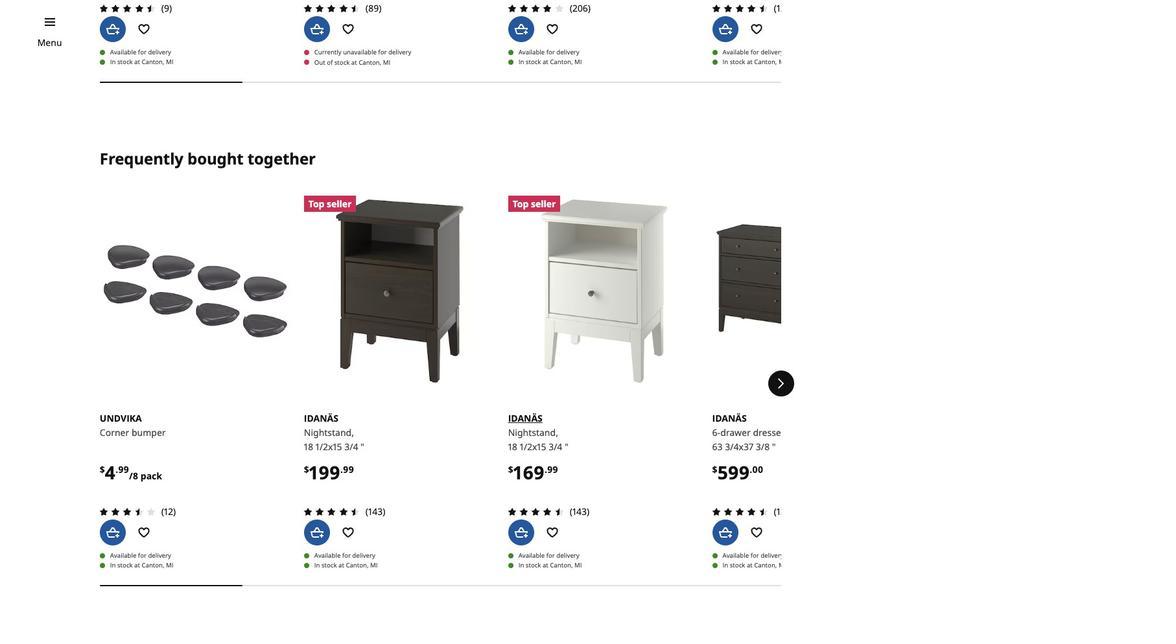 Task type: vqa. For each thing, say whether or not it's contained in the screenshot.
first "nightstand,"
yes



Task type: locate. For each thing, give the bounding box(es) containing it.
3/4 for 169
[[549, 441, 562, 453]]

1 idanäs nightstand, 18 1/2x15 3/4 " from the left
[[304, 413, 364, 453]]

seller
[[327, 198, 352, 210], [531, 198, 556, 210]]

3/4
[[344, 441, 358, 453], [549, 441, 562, 453]]

3 idanäs from the left
[[712, 413, 747, 425]]

3 " from the left
[[772, 441, 776, 453]]

2 top from the left
[[513, 198, 529, 210]]

0 horizontal spatial 18
[[304, 441, 313, 453]]

$ inside $ 199 . 99
[[304, 464, 309, 476]]

1 . from the left
[[115, 464, 118, 476]]

mi
[[166, 58, 173, 66], [574, 58, 582, 66], [779, 58, 786, 66], [383, 58, 390, 66], [166, 562, 173, 570], [370, 562, 378, 570], [574, 562, 582, 570], [779, 562, 786, 570]]

" for 169
[[565, 441, 568, 453]]

199
[[309, 460, 340, 485]]

1 3/4 from the left
[[344, 441, 358, 453]]

in for top seller link associated with 199
[[314, 562, 320, 570]]

0 vertical spatial scrollbar
[[100, 72, 781, 92]]

idanäs nightstand, 18 1/2x15 3/4 " up the $ 169 . 99 on the bottom left of the page
[[508, 413, 568, 453]]

99 inside the $ 169 . 99
[[547, 464, 558, 476]]

1/2x15 up $ 199 . 99
[[316, 441, 342, 453]]

2 top seller from the left
[[513, 198, 556, 210]]

dresser,
[[753, 427, 787, 439]]

99 right 169
[[547, 464, 558, 476]]

.
[[115, 464, 118, 476], [340, 464, 343, 476], [545, 464, 547, 476], [750, 464, 752, 476]]

frequently
[[100, 148, 183, 169]]

in for (9) link
[[110, 58, 116, 66]]

top seller link for 199
[[304, 196, 495, 387]]

review: 4.6 out of 5 stars. total reviews: 143 image down the $ 169 . 99 on the bottom left of the page
[[504, 505, 567, 520]]

$ inside '$ 599 . 00'
[[712, 464, 717, 476]]

1 seller from the left
[[327, 198, 352, 210]]

3/4 for 199
[[344, 441, 358, 453]]

available for delivery for (206) link
[[518, 48, 579, 56]]

2 horizontal spatial idanäs
[[712, 413, 747, 425]]

$ for 4
[[100, 464, 105, 476]]

idanäs up 169
[[508, 413, 543, 425]]

0 horizontal spatial 99
[[118, 464, 129, 476]]

2 horizontal spatial "
[[772, 441, 776, 453]]

available for (206) link
[[518, 48, 545, 56]]

0 horizontal spatial "
[[361, 441, 364, 453]]

idanäs for 199
[[304, 413, 338, 425]]

in stock at canton, mi for 169 top seller link
[[518, 562, 582, 570]]

1 top seller from the left
[[308, 198, 352, 210]]

scrollbar
[[100, 72, 781, 92], [100, 576, 781, 596]]

1 (143) from the left
[[365, 506, 385, 518]]

idanäs
[[304, 413, 338, 425], [508, 413, 543, 425], [712, 413, 747, 425]]

pack
[[141, 470, 162, 483]]

top seller link for 169
[[508, 196, 699, 387]]

0 horizontal spatial seller
[[327, 198, 352, 210]]

0 horizontal spatial idanäs nightstand, 18 1/2x15 3/4 "
[[304, 413, 364, 453]]

1 horizontal spatial 18
[[508, 441, 517, 453]]

3 $ from the left
[[508, 464, 513, 476]]

top
[[308, 198, 324, 210], [513, 198, 529, 210]]

available for delivery for top seller link associated with 199
[[314, 552, 375, 560]]

1 horizontal spatial top
[[513, 198, 529, 210]]

(143)
[[365, 506, 385, 518], [570, 506, 590, 518]]

2 18 from the left
[[508, 441, 517, 453]]

idanäs for 599
[[712, 413, 747, 425]]

bought
[[187, 148, 244, 169]]

3 . from the left
[[545, 464, 547, 476]]

0 horizontal spatial top seller link
[[304, 196, 495, 387]]

0 horizontal spatial 1/2x15
[[316, 441, 342, 453]]

frequently bought together
[[100, 148, 316, 169]]

0 horizontal spatial nightstand,
[[304, 427, 354, 439]]

(89) link
[[300, 0, 495, 17]]

review: 4.6 out of 5 stars. total reviews: 143 image for 199
[[300, 505, 363, 520]]

2 top seller link from the left
[[508, 196, 699, 387]]

(9) link
[[96, 0, 291, 16]]

out
[[314, 58, 325, 66]]

available for top seller link associated with 199
[[314, 552, 341, 560]]

2 horizontal spatial 99
[[547, 464, 558, 476]]

delivery
[[148, 48, 171, 56], [556, 48, 579, 56], [761, 48, 784, 56], [388, 48, 411, 57], [148, 552, 171, 560], [352, 552, 375, 560], [556, 552, 579, 560], [761, 552, 784, 560]]

18 for 199
[[304, 441, 313, 453]]

1 horizontal spatial 1/2x15
[[520, 441, 546, 453]]

in
[[110, 58, 116, 66], [518, 58, 524, 66], [723, 58, 728, 66], [110, 562, 116, 570], [314, 562, 320, 570], [518, 562, 524, 570], [723, 562, 728, 570]]

1 horizontal spatial top seller link
[[508, 196, 699, 387]]

for
[[138, 48, 146, 56], [546, 48, 555, 56], [751, 48, 759, 56], [378, 48, 387, 57], [138, 552, 146, 560], [342, 552, 351, 560], [546, 552, 555, 560], [751, 552, 759, 560]]

18 up the 199
[[304, 441, 313, 453]]

idanäs 6-drawer dresser, dark brown stained, 63 3/4x37 3/8 " image
[[712, 196, 903, 387]]

at
[[134, 58, 140, 66], [543, 58, 548, 66], [747, 58, 753, 66], [351, 58, 357, 66], [134, 562, 140, 570], [338, 562, 344, 570], [543, 562, 548, 570], [747, 562, 753, 570]]

in for "(125)" link
[[723, 58, 728, 66]]

1/2x15
[[316, 441, 342, 453], [520, 441, 546, 453]]

1 idanäs from the left
[[304, 413, 338, 425]]

$ 599 . 00
[[712, 460, 763, 485]]

99 right "4"
[[118, 464, 129, 476]]

top seller
[[308, 198, 352, 210], [513, 198, 556, 210]]

idanäs nightstand, 18 1/2x15 3/4 "
[[304, 413, 364, 453], [508, 413, 568, 453]]

2 (143) from the left
[[570, 506, 590, 518]]

$ inside the $ 169 . 99
[[508, 464, 513, 476]]

1 horizontal spatial (143)
[[570, 506, 590, 518]]

1 $ from the left
[[100, 464, 105, 476]]

2 1/2x15 from the left
[[520, 441, 546, 453]]

1 horizontal spatial nightstand,
[[508, 427, 558, 439]]

(125)
[[774, 2, 794, 14]]

(143) for 169
[[570, 506, 590, 518]]

. inside '$ 599 . 00'
[[750, 464, 752, 476]]

1/2x15 up the $ 169 . 99 on the bottom left of the page
[[520, 441, 546, 453]]

1 vertical spatial scrollbar
[[100, 576, 781, 596]]

$ inside $ 4 . 99 /8 pack
[[100, 464, 105, 476]]

out of stock at canton, mi
[[314, 58, 390, 66]]

1 review: 4.6 out of 5 stars. total reviews: 143 image from the left
[[300, 505, 363, 520]]

3/4 up $ 199 . 99
[[344, 441, 358, 453]]

idanäs nightstand, 18 1/2x15 3/4 " for 199
[[304, 413, 364, 453]]

4 . from the left
[[750, 464, 752, 476]]

99 right the 199
[[343, 464, 354, 476]]

1 top seller link from the left
[[304, 196, 495, 387]]

99
[[118, 464, 129, 476], [343, 464, 354, 476], [547, 464, 558, 476]]

nightstand, for 169
[[508, 427, 558, 439]]

1 18 from the left
[[304, 441, 313, 453]]

(143) for 199
[[365, 506, 385, 518]]

99 inside $ 199 . 99
[[343, 464, 354, 476]]

2 idanäs from the left
[[508, 413, 543, 425]]

2 seller from the left
[[531, 198, 556, 210]]

1 1/2x15 from the left
[[316, 441, 342, 453]]

$ 169 . 99
[[508, 460, 558, 485]]

idanäs nightstand, 18 1/2x15 3/4 " for 169
[[508, 413, 568, 453]]

review: 4.6 out of 5 stars. total reviews: 143 image
[[300, 505, 363, 520], [504, 505, 567, 520]]

"
[[361, 441, 364, 453], [565, 441, 568, 453], [772, 441, 776, 453]]

1 99 from the left
[[118, 464, 129, 476]]

idanäs up "drawer"
[[712, 413, 747, 425]]

18 for 169
[[508, 441, 517, 453]]

seller for 199
[[327, 198, 352, 210]]

nightstand, up $ 199 . 99
[[304, 427, 354, 439]]

3 99 from the left
[[547, 464, 558, 476]]

" for 199
[[361, 441, 364, 453]]

$
[[100, 464, 105, 476], [304, 464, 309, 476], [508, 464, 513, 476], [712, 464, 717, 476]]

0 horizontal spatial (143)
[[365, 506, 385, 518]]

(206) link
[[504, 0, 699, 16]]

0 horizontal spatial top
[[308, 198, 324, 210]]

1 horizontal spatial review: 4.6 out of 5 stars. total reviews: 143 image
[[504, 505, 567, 520]]

1 horizontal spatial 99
[[343, 464, 354, 476]]

in stock at canton, mi
[[110, 58, 173, 66], [518, 58, 582, 66], [723, 58, 786, 66], [110, 562, 173, 570], [314, 562, 378, 570], [518, 562, 582, 570], [723, 562, 786, 570]]

3/4x37
[[725, 441, 753, 453]]

2 " from the left
[[565, 441, 568, 453]]

available
[[110, 48, 136, 56], [518, 48, 545, 56], [723, 48, 749, 56], [110, 552, 136, 560], [314, 552, 341, 560], [518, 552, 545, 560], [723, 552, 749, 560]]

2 idanäs nightstand, 18 1/2x15 3/4 " from the left
[[508, 413, 568, 453]]

1 horizontal spatial seller
[[531, 198, 556, 210]]

canton,
[[142, 58, 164, 66], [550, 58, 573, 66], [754, 58, 777, 66], [359, 58, 381, 66], [142, 562, 164, 570], [346, 562, 369, 570], [550, 562, 573, 570], [754, 562, 777, 570]]

2 99 from the left
[[343, 464, 354, 476]]

1 nightstand, from the left
[[304, 427, 354, 439]]

18
[[304, 441, 313, 453], [508, 441, 517, 453]]

" inside idanäs 6-drawer dresser, 63 3/4x37 3/8 "
[[772, 441, 776, 453]]

. inside $ 4 . 99 /8 pack
[[115, 464, 118, 476]]

2 $ from the left
[[304, 464, 309, 476]]

4 $ from the left
[[712, 464, 717, 476]]

review: 4.6 out of 5 stars. total reviews: 143 image down $ 199 . 99
[[300, 505, 363, 520]]

63
[[712, 441, 723, 453]]

available for delivery
[[110, 48, 171, 56], [518, 48, 579, 56], [723, 48, 784, 56], [110, 552, 171, 560], [314, 552, 375, 560], [518, 552, 579, 560], [723, 552, 784, 560]]

nightstand, up the $ 169 . 99 on the bottom left of the page
[[508, 427, 558, 439]]

menu button
[[37, 36, 62, 50]]

currently
[[314, 48, 341, 57]]

top seller link
[[304, 196, 495, 387], [508, 196, 699, 387]]

1 horizontal spatial idanäs nightstand, 18 1/2x15 3/4 "
[[508, 413, 568, 453]]

1 horizontal spatial "
[[565, 441, 568, 453]]

$ 199 . 99
[[304, 460, 354, 485]]

stock
[[117, 58, 133, 66], [526, 58, 541, 66], [730, 58, 745, 66], [334, 58, 350, 66], [117, 562, 133, 570], [322, 562, 337, 570], [526, 562, 541, 570], [730, 562, 745, 570]]

. inside the $ 169 . 99
[[545, 464, 547, 476]]

1 horizontal spatial idanäs
[[508, 413, 543, 425]]

in for (206) link
[[518, 58, 524, 66]]

idanäs nightstand, 18 1/2x15 3/4 " up $ 199 . 99
[[304, 413, 364, 453]]

nightstand,
[[304, 427, 354, 439], [508, 427, 558, 439]]

$ 4 . 99 /8 pack
[[100, 460, 162, 485]]

1 horizontal spatial top seller
[[513, 198, 556, 210]]

0 horizontal spatial idanäs
[[304, 413, 338, 425]]

3/4 up the $ 169 . 99 on the bottom left of the page
[[549, 441, 562, 453]]

idanäs up the 199
[[304, 413, 338, 425]]

. for 599
[[750, 464, 752, 476]]

(134)
[[774, 506, 794, 518]]

99 inside $ 4 . 99 /8 pack
[[118, 464, 129, 476]]

idanäs inside idanäs 6-drawer dresser, 63 3/4x37 3/8 "
[[712, 413, 747, 425]]

0 horizontal spatial 3/4
[[344, 441, 358, 453]]

1 top from the left
[[308, 198, 324, 210]]

2 nightstand, from the left
[[508, 427, 558, 439]]

idanäs 6-drawer dresser, 63 3/4x37 3/8 "
[[712, 413, 787, 453]]

(89)
[[365, 2, 381, 15]]

0 horizontal spatial review: 4.6 out of 5 stars. total reviews: 143 image
[[300, 505, 363, 520]]

2 review: 4.6 out of 5 stars. total reviews: 143 image from the left
[[504, 505, 567, 520]]

in stock at canton, mi for top seller link associated with 199
[[314, 562, 378, 570]]

. inside $ 199 . 99
[[340, 464, 343, 476]]

2 3/4 from the left
[[549, 441, 562, 453]]

undvika corner bumper
[[100, 413, 166, 439]]

4
[[105, 460, 115, 485]]

1 " from the left
[[361, 441, 364, 453]]

together
[[248, 148, 316, 169]]

2 . from the left
[[340, 464, 343, 476]]

idanäs nightstand, white, 18 1/2x15 3/4 " image
[[508, 196, 699, 387]]

currently unavailable for delivery
[[314, 48, 411, 57]]

1 horizontal spatial 3/4
[[549, 441, 562, 453]]

18 up 169
[[508, 441, 517, 453]]

0 horizontal spatial top seller
[[308, 198, 352, 210]]



Task type: describe. For each thing, give the bounding box(es) containing it.
599
[[717, 460, 750, 485]]

review: 4.6 out of 5 stars. total reviews: 89 image
[[300, 1, 363, 17]]

in for 169 top seller link
[[518, 562, 524, 570]]

in stock at canton, mi for "(125)" link
[[723, 58, 786, 66]]

top seller for 199
[[308, 198, 352, 210]]

drawer
[[720, 427, 751, 439]]

(9)
[[161, 2, 172, 14]]

(12)
[[161, 506, 176, 518]]

top for 199
[[308, 198, 324, 210]]

99 for 4
[[118, 464, 129, 476]]

available for delivery for (9) link
[[110, 48, 171, 56]]

in stock at canton, mi for (206) link
[[518, 58, 582, 66]]

00
[[752, 464, 763, 476]]

unavailable
[[343, 48, 377, 57]]

(206)
[[570, 2, 591, 14]]

idanäs for 169
[[508, 413, 543, 425]]

top seller for 169
[[513, 198, 556, 210]]

1 scrollbar from the top
[[100, 72, 781, 92]]

nightstand, for 199
[[304, 427, 354, 439]]

(125) link
[[708, 0, 903, 16]]

$ for 599
[[712, 464, 717, 476]]

available for (9) link
[[110, 48, 136, 56]]

1/2x15 for 169
[[520, 441, 546, 453]]

bumper
[[132, 427, 166, 439]]

review: 4.6 out of 5 stars. total reviews: 143 image for 169
[[504, 505, 567, 520]]

review: 4.6 out of 5 stars. total reviews: 134 image
[[708, 505, 771, 520]]

3/8
[[756, 441, 770, 453]]

99 for 199
[[343, 464, 354, 476]]

undvika
[[100, 413, 142, 425]]

review: 4.4 out of 5 stars. total reviews: 125 image
[[708, 1, 771, 16]]

. for 4
[[115, 464, 118, 476]]

available for delivery for 169 top seller link
[[518, 552, 579, 560]]

2 scrollbar from the top
[[100, 576, 781, 596]]

. for 199
[[340, 464, 343, 476]]

99 for 169
[[547, 464, 558, 476]]

review: 3.3 out of 5 stars. total reviews: 12 image
[[96, 505, 159, 520]]

of
[[327, 58, 333, 66]]

available for "(125)" link
[[723, 48, 749, 56]]

. for 169
[[545, 464, 547, 476]]

1/2x15 for 199
[[316, 441, 342, 453]]

available for delivery for "(125)" link
[[723, 48, 784, 56]]

idanäs nightstand, dark brown stained, 18 1/2x15 3/4 " image
[[304, 196, 495, 387]]

/8
[[129, 470, 138, 483]]

corner
[[100, 427, 129, 439]]

seller for 169
[[531, 198, 556, 210]]

review: 4.2 out of 5 stars. total reviews: 206 image
[[504, 1, 567, 16]]

review: 4.7 out of 5 stars. total reviews: 9 image
[[96, 1, 159, 16]]

available for 169 top seller link
[[518, 552, 545, 560]]

$ for 169
[[508, 464, 513, 476]]

menu
[[37, 36, 62, 49]]

top for 169
[[513, 198, 529, 210]]

in stock at canton, mi for (9) link
[[110, 58, 173, 66]]

$ for 199
[[304, 464, 309, 476]]

6-
[[712, 427, 720, 439]]

undvika corner bumper, dark brown image
[[100, 196, 291, 387]]

169
[[513, 460, 545, 485]]



